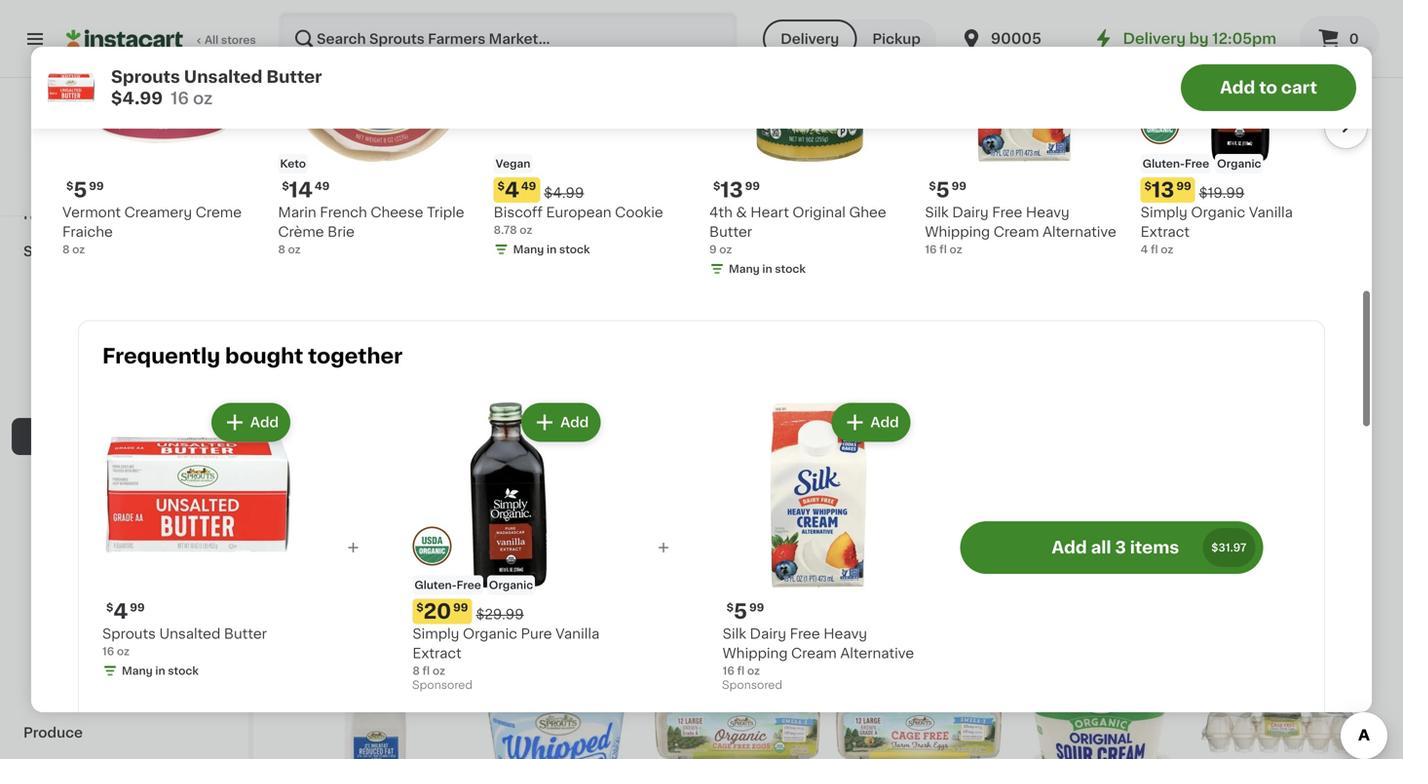 Task type: vqa. For each thing, say whether or not it's contained in the screenshot.
20 sponsored badge image
yes



Task type: describe. For each thing, give the bounding box(es) containing it.
dairy & eggs link
[[12, 418, 237, 455]]

100% satisfaction guarantee
[[50, 188, 207, 198]]

0
[[1350, 32, 1360, 46]]

vitamins & body care link
[[12, 492, 237, 529]]

bought
[[225, 346, 303, 367]]

care
[[152, 504, 184, 518]]

4th & heart original ghee butter 9 oz
[[710, 206, 887, 255]]

$ inside $ 4 49 $4.99 biscoff european cookie 8.78 oz
[[498, 181, 505, 191]]

firm
[[1018, 269, 1048, 283]]

delivery by 12:05pm
[[1124, 32, 1277, 46]]

french
[[320, 206, 367, 219]]

free inside sprouts cage free large grade a eggs
[[390, 250, 420, 263]]

a inside sprouts cage free large grade a eggs
[[380, 269, 390, 283]]

2 produce link from the top
[[12, 715, 237, 752]]

vegan for 1
[[1020, 202, 1055, 213]]

brands
[[82, 245, 132, 258]]

2
[[1210, 536, 1223, 556]]

large for sprouts cage free large brown grade a eggs
[[474, 269, 513, 283]]

vegan for $4.99
[[496, 158, 531, 169]]

$ inside $ 3 99
[[478, 537, 485, 547]]

grocery
[[35, 393, 91, 407]]

grade for sprouts cage free large brown grade a eggs
[[563, 269, 605, 283]]

it
[[86, 99, 95, 113]]

sprouts farmers market logo image
[[106, 101, 143, 138]]

gluten- for 13
[[1143, 158, 1185, 169]]

$ inside $ 1 99
[[1022, 225, 1029, 235]]

8 inside vermont creamery creme fraiche 8 oz
[[62, 244, 70, 255]]

add to cart
[[1221, 79, 1318, 96]]

brie
[[328, 225, 355, 239]]

simply for 20
[[413, 627, 460, 641]]

large inside 'sprouts organic cage free large grade a brown eggs 18 ct'
[[870, 581, 909, 595]]

1 horizontal spatial dairy
[[750, 627, 787, 641]]

fl inside $ 20 99 $29.99 simply organic pure vanilla extract 8 fl oz
[[423, 666, 430, 677]]

$ inside $ 4 99
[[106, 603, 113, 613]]

pickup
[[873, 32, 921, 46]]

sprouts inside $ 3 sprouts half & half
[[655, 562, 709, 575]]

together
[[308, 346, 403, 367]]

4 for $ 4 99
[[113, 602, 128, 622]]

vanilla inside $ 13 99 $19.99 simply organic vanilla extract 4 fl oz
[[1250, 206, 1294, 219]]

sprouts organic cage free large grade a brown eggs 18 ct
[[836, 562, 988, 630]]

sponsored badge image for 20
[[413, 681, 472, 692]]

many in stock for 4
[[513, 244, 590, 255]]

seafood
[[88, 319, 146, 332]]

$4.99 element for organic
[[836, 221, 1002, 247]]

1 vertical spatial produce
[[23, 726, 83, 740]]

$ 14 49
[[282, 180, 330, 200]]

$ inside $ 3 sprouts half & half
[[659, 537, 666, 547]]

pure
[[521, 627, 552, 641]]

$29.99
[[476, 608, 524, 622]]

1 vertical spatial silk
[[723, 627, 747, 641]]

$ 4 99
[[106, 602, 145, 622]]

79
[[319, 225, 333, 235]]

sprouts whole milk button
[[655, 48, 821, 305]]

$ 5 79
[[296, 224, 333, 244]]

original
[[793, 206, 846, 219]]

sprouts organic extra firm tofu
[[1018, 250, 1168, 283]]

silk inside item carousel "region"
[[926, 206, 949, 219]]

cage for sprouts cage free large brown grade a eggs
[[531, 250, 567, 263]]

8 inside $ 20 99 $29.99 simply organic pure vanilla extract 8 fl oz
[[413, 666, 420, 677]]

triple
[[427, 206, 465, 219]]

farmers
[[98, 145, 156, 159]]

cage for sprouts cage free large grade a eggs
[[349, 250, 386, 263]]

eggs inside sprouts cage free large grade a eggs
[[393, 269, 428, 283]]

cookie
[[615, 206, 664, 219]]

guarantee
[[150, 188, 207, 198]]

aa
[[562, 581, 581, 595]]

foods
[[85, 615, 127, 629]]

4th
[[710, 206, 733, 219]]

alternative inside item carousel "region"
[[1043, 225, 1117, 239]]

99 inside $ 20 99 $29.99 simply organic pure vanilla extract 8 fl oz
[[453, 603, 468, 613]]

$ 13 99 $19.99 simply organic vanilla extract 4 fl oz
[[1141, 180, 1294, 255]]

service type group
[[764, 19, 937, 58]]

5 left the 79
[[304, 224, 317, 244]]

product group containing 2
[[1199, 360, 1365, 594]]

in for 4
[[547, 244, 557, 255]]

marin
[[278, 206, 317, 219]]

grocery link
[[12, 381, 237, 418]]

product group containing 4
[[102, 399, 294, 683]]

many in stock for unsalted
[[122, 666, 199, 677]]

coffee link
[[12, 566, 237, 603]]

delivery by 12:05pm link
[[1092, 27, 1277, 51]]

vermont
[[62, 206, 121, 219]]

$ inside $ 13 99 $19.99 simply organic vanilla extract 4 fl oz
[[1145, 181, 1152, 191]]

1 half from the left
[[712, 562, 740, 575]]

by
[[1190, 32, 1209, 46]]

$ inside $ 13 99
[[714, 181, 721, 191]]

silk dairy free heavy whipping cream alternative 16 fl oz inside item carousel "region"
[[926, 206, 1117, 255]]

6
[[848, 536, 862, 556]]

organic inside $ 20 99 $29.99 simply organic pure vanilla extract 8 fl oz
[[463, 627, 518, 641]]

dairy & eggs
[[35, 430, 124, 444]]

product group containing sprouts unsalted butter
[[292, 360, 458, 617]]

frequently
[[102, 346, 220, 367]]

oz inside 4th & heart original ghee butter 9 oz
[[720, 244, 733, 255]]

90005 button
[[960, 12, 1077, 66]]

item carousel region
[[35, 0, 1369, 312]]

pickup button
[[857, 19, 937, 58]]

8.78
[[494, 225, 517, 235]]

$ 3 sprouts half & half
[[655, 536, 786, 575]]

instacart logo image
[[66, 27, 183, 51]]

vermont creamery creme fraiche 8 oz
[[62, 206, 242, 255]]

99 inside $ 4 99
[[130, 603, 145, 613]]

sprouts for sprouts unsalted butter 16 oz
[[102, 627, 156, 641]]

free inside the sprouts cage free large grade aa white eggs 12 ct
[[571, 562, 601, 575]]

0 vertical spatial produce
[[35, 356, 93, 369]]

delivery for delivery
[[781, 32, 840, 46]]

free inside 'sprouts organic cage free large grade a brown eggs 18 ct'
[[836, 581, 867, 595]]

many for &
[[729, 264, 760, 274]]

add to cart button
[[1182, 64, 1357, 111]]

again
[[98, 99, 137, 113]]

99 inside $ 3 99
[[500, 537, 515, 547]]

3 99
[[485, 224, 515, 244]]

$ inside $ 14 49
[[282, 181, 289, 191]]

90005
[[991, 32, 1042, 46]]

extract inside $ 13 99 $19.99 simply organic vanilla extract 4 fl oz
[[1141, 225, 1190, 239]]

cage inside 'sprouts organic cage free large grade a brown eggs 18 ct'
[[951, 562, 988, 575]]

grade for sprouts organic cage free large grade a brown eggs
[[912, 269, 955, 283]]

all stores link
[[66, 12, 257, 66]]

all stores
[[205, 35, 256, 45]]

unsalted for sprouts unsalted butter $4.99 16 oz
[[184, 69, 263, 85]]

all
[[1092, 540, 1112, 556]]

organic inside $ 13 99 $19.99 simply organic vanilla extract 4 fl oz
[[1192, 206, 1246, 219]]

99 inside $ 13 99
[[745, 181, 760, 191]]

2 horizontal spatial $ 5 99
[[929, 180, 967, 200]]

2 vertical spatial cream
[[792, 647, 837, 661]]

$ 20 99 $29.99 simply organic pure vanilla extract 8 fl oz
[[413, 602, 600, 677]]

sprouts brands link
[[12, 233, 237, 270]]

& for vitamins
[[98, 504, 109, 518]]

99 inside $ 13 99 $19.99 simply organic vanilla extract 4 fl oz
[[1177, 181, 1192, 191]]

$4.49 element
[[655, 221, 821, 247]]

sprouts brands
[[23, 245, 132, 258]]

$4.99 for 4
[[544, 186, 584, 200]]

whipping inside item carousel "region"
[[926, 225, 991, 239]]

$ 13 99
[[714, 180, 760, 200]]

item badge image
[[1141, 105, 1180, 144]]

cage inside 'sprouts organic cage free large grade a brown eggs'
[[951, 250, 988, 263]]

item badge image
[[413, 527, 452, 566]]

grade inside the sprouts cage free large grade aa white eggs 12 ct
[[516, 581, 558, 595]]

cheese for cream
[[1305, 562, 1358, 575]]

free inside 'sprouts organic cage free large grade a brown eggs'
[[836, 269, 867, 283]]

sprouts 2% milk
[[1018, 562, 1127, 575]]

eggs inside the sprouts cage free large grade aa white eggs 12 ct
[[474, 601, 508, 614]]

market
[[159, 145, 209, 159]]

sprouts for sprouts organic extra firm tofu
[[1018, 250, 1071, 263]]

sprouts for sprouts organic cage free large grade a brown eggs 18 ct
[[836, 562, 890, 575]]

oz inside sprouts unsalted butter $4.99 16 oz
[[193, 90, 213, 107]]

many for unsalted
[[122, 666, 153, 677]]

sprouts for sprouts cream cheese
[[1199, 562, 1253, 575]]

ct inside 'sprouts organic cage free large grade a brown eggs 18 ct'
[[851, 620, 862, 630]]

brown for sprouts organic cage free large grade a brown eggs 18 ct
[[836, 601, 880, 614]]

$31.97
[[1212, 543, 1247, 553]]

99 inside $ 6 99
[[864, 537, 878, 547]]

add all 3 items
[[1052, 540, 1180, 556]]

$ 2 49
[[1203, 536, 1240, 556]]

8 inside marin french cheese triple crème brie 8 oz
[[278, 244, 285, 255]]

brown inside sprouts cage free large brown grade a eggs
[[516, 269, 559, 283]]

sprouts unsalted butter $4.99 16 oz
[[111, 69, 322, 107]]

crème
[[278, 225, 324, 239]]

snacks & beverages
[[35, 541, 175, 555]]

$4.99 element for unsalted
[[292, 533, 458, 559]]

oz inside $ 20 99 $29.99 simply organic pure vanilla extract 8 fl oz
[[433, 666, 446, 677]]

butter inside 4th & heart original ghee butter 9 oz
[[710, 225, 753, 239]]

sprouts unsalted butter button
[[292, 360, 458, 617]]

49 for 4
[[522, 181, 536, 191]]

extra
[[1133, 250, 1168, 263]]

sprouts farmers market link
[[40, 101, 209, 162]]

body
[[112, 504, 148, 518]]

4 inside $ 13 99 $19.99 simply organic vanilla extract 4 fl oz
[[1141, 244, 1149, 255]]

snacks
[[35, 541, 84, 555]]

recipes link
[[12, 196, 237, 233]]

1 produce link from the top
[[12, 344, 237, 381]]

$ 3 99
[[478, 536, 515, 556]]

meat & seafood
[[35, 319, 146, 332]]

butter for sprouts unsalted butter
[[414, 562, 457, 575]]

goods
[[113, 652, 159, 666]]

ghee
[[850, 206, 887, 219]]

lists link
[[12, 126, 237, 165]]

fl inside $ 13 99 $19.99 simply organic vanilla extract 4 fl oz
[[1151, 244, 1159, 255]]

tofu
[[1051, 269, 1081, 283]]

16 inside sprouts unsalted butter $4.99 16 oz
[[171, 90, 189, 107]]

$ inside $ 5 79
[[296, 225, 304, 235]]

organic inside 'sprouts organic cage free large grade a brown eggs'
[[893, 250, 948, 263]]

biscoff
[[494, 206, 543, 219]]

stock for &
[[775, 264, 806, 274]]

1 vertical spatial dairy
[[35, 430, 72, 444]]

large for sprouts cage free large grade aa white eggs 12 ct
[[474, 581, 513, 595]]



Task type: locate. For each thing, give the bounding box(es) containing it.
14
[[289, 180, 313, 200]]

$ 5 99 inside product group
[[727, 602, 765, 622]]

1 horizontal spatial 4
[[505, 180, 520, 200]]

ct inside the sprouts cage free large grade aa white eggs 12 ct
[[488, 620, 499, 630]]

2 horizontal spatial many in stock
[[729, 264, 806, 274]]

stock down 4th & heart original ghee butter 9 oz
[[775, 264, 806, 274]]

$4.99 element up 'sprouts organic cage free large grade a brown eggs'
[[836, 221, 1002, 247]]

49 right 14
[[315, 181, 330, 191]]

8
[[62, 244, 70, 255], [278, 244, 285, 255], [413, 666, 420, 677]]

oz inside vermont creamery creme fraiche 8 oz
[[72, 244, 85, 255]]

1 horizontal spatial $ 5 99
[[727, 602, 765, 622]]

vanilla right pure
[[556, 627, 600, 641]]

coffee
[[35, 578, 82, 592]]

1 vertical spatial gluten-free organic
[[415, 580, 534, 591]]

2 horizontal spatial cream
[[1256, 562, 1302, 575]]

sprouts for sprouts cage free large grade a eggs
[[292, 250, 346, 263]]

butter for sprouts unsalted butter 16 oz
[[224, 627, 267, 641]]

delivery inside delivery button
[[781, 32, 840, 46]]

sprouts for sprouts farmers market
[[40, 145, 95, 159]]

extract inside $ 20 99 $29.99 simply organic pure vanilla extract 8 fl oz
[[413, 647, 462, 661]]

cheese for french
[[371, 206, 424, 219]]

49 right 2 at the right bottom of the page
[[1225, 537, 1240, 547]]

$4.99 inside sprouts unsalted butter $4.99 16 oz
[[111, 90, 163, 107]]

marin french cheese triple crème brie 8 oz
[[278, 206, 465, 255]]

in
[[547, 244, 557, 255], [763, 264, 773, 274], [155, 666, 165, 677]]

ct right 18
[[851, 620, 862, 630]]

1 horizontal spatial in
[[547, 244, 557, 255]]

oz inside sprouts unsalted butter 16 oz
[[117, 646, 130, 657]]

sprouts inside 'button'
[[292, 562, 346, 575]]

large inside the sprouts cage free large grade aa white eggs 12 ct
[[474, 581, 513, 595]]

a for sprouts cage free large brown grade a eggs
[[609, 269, 618, 283]]

$4.49 original price: $4.99 element
[[494, 177, 694, 203]]

simply up extra
[[1141, 206, 1188, 219]]

1 vertical spatial 4
[[1141, 244, 1149, 255]]

& inside 4th & heart original ghee butter 9 oz
[[736, 206, 747, 219]]

cheese inside marin french cheese triple crème brie 8 oz
[[371, 206, 424, 219]]

grade inside sprouts cage free large grade a eggs
[[335, 269, 377, 283]]

heart
[[751, 206, 790, 219]]

many down frozen foods link
[[122, 666, 153, 677]]

1 horizontal spatial delivery
[[1124, 32, 1186, 46]]

delivery for delivery by 12:05pm
[[1124, 32, 1186, 46]]

2 vertical spatial many
[[122, 666, 153, 677]]

0 horizontal spatial heavy
[[824, 627, 868, 641]]

heavy up $ 1 99 on the top of the page
[[1027, 206, 1070, 219]]

1 vertical spatial vanilla
[[556, 627, 600, 641]]

99 inside $ 1 99
[[1040, 225, 1055, 235]]

None search field
[[279, 12, 738, 66]]

0 vertical spatial heavy
[[1027, 206, 1070, 219]]

butter for sprouts unsalted butter $4.99 16 oz
[[266, 69, 322, 85]]

vegan up biscoff
[[496, 158, 531, 169]]

sprouts cage free large grade a eggs
[[292, 250, 428, 283]]

1 13 from the left
[[721, 180, 744, 200]]

$4.99 for unsalted
[[111, 90, 163, 107]]

49 inside $ 2 49
[[1225, 537, 1240, 547]]

eggs inside 'sprouts organic cage free large grade a brown eggs 18 ct'
[[883, 601, 918, 614]]

0 vertical spatial cream
[[994, 225, 1040, 239]]

13 for simply organic vanilla extract
[[1152, 180, 1175, 200]]

simply down 20
[[413, 627, 460, 641]]

milk right whole
[[759, 250, 786, 263]]

extract down 20
[[413, 647, 462, 661]]

sprouts for sprouts 2% milk
[[1018, 562, 1071, 575]]

49 for 2
[[1225, 537, 1240, 547]]

1 vertical spatial heavy
[[824, 627, 868, 641]]

heavy down the 6
[[824, 627, 868, 641]]

20
[[424, 602, 452, 622]]

frequently bought together
[[102, 346, 403, 367]]

cream inside item carousel "region"
[[994, 225, 1040, 239]]

delivery left by
[[1124, 32, 1186, 46]]

sprouts inside sprouts cage free large grade a eggs
[[292, 250, 346, 263]]

0 vertical spatial stock
[[560, 244, 590, 255]]

delivery left pickup
[[781, 32, 840, 46]]

heavy inside item carousel "region"
[[1027, 206, 1070, 219]]

vanilla inside $ 20 99 $29.99 simply organic pure vanilla extract 8 fl oz
[[556, 627, 600, 641]]

a inside 'sprouts organic cage free large grade a brown eggs'
[[958, 269, 968, 283]]

produce link
[[12, 344, 237, 381], [12, 715, 237, 752]]

organic inside 'sprouts organic cage free large grade a brown eggs 18 ct'
[[893, 562, 948, 575]]

cheese
[[371, 206, 424, 219], [1305, 562, 1358, 575]]

0 vertical spatial alternative
[[1043, 225, 1117, 239]]

0 horizontal spatial vanilla
[[556, 627, 600, 641]]

2 vertical spatial dairy
[[750, 627, 787, 641]]

dairy down grocery
[[35, 430, 72, 444]]

1 horizontal spatial many
[[513, 244, 544, 255]]

$ 6 99
[[840, 536, 878, 556]]

free inside sprouts cage free large brown grade a eggs
[[571, 250, 601, 263]]

brown down 8.78
[[516, 269, 559, 283]]

add inside button
[[1221, 79, 1256, 96]]

99 inside 3 99
[[500, 225, 515, 235]]

1 vertical spatial produce link
[[12, 715, 237, 752]]

large down ghee
[[870, 269, 909, 283]]

0 horizontal spatial simply
[[413, 627, 460, 641]]

household goods
[[35, 652, 159, 666]]

a
[[380, 269, 390, 283], [609, 269, 618, 283], [958, 269, 968, 283], [958, 581, 968, 595]]

large down $ 5 79
[[292, 269, 331, 283]]

0 horizontal spatial silk dairy free heavy whipping cream alternative 16 fl oz
[[723, 627, 915, 677]]

1 horizontal spatial extract
[[1141, 225, 1190, 239]]

1 vertical spatial brown
[[836, 289, 880, 302]]

0 vertical spatial $4.99
[[111, 90, 163, 107]]

heavy
[[1027, 206, 1070, 219], [824, 627, 868, 641]]

simply inside $ 13 99 $19.99 simply organic vanilla extract 4 fl oz
[[1141, 206, 1188, 219]]

organic inside sprouts organic extra firm tofu
[[1075, 250, 1129, 263]]

5 down $ 3 sprouts half & half
[[734, 602, 748, 622]]

butter inside sprouts unsalted butter 16 oz
[[224, 627, 267, 641]]

silk
[[926, 206, 949, 219], [723, 627, 747, 641]]

0 vertical spatial $4.99 element
[[836, 221, 1002, 247]]

1 horizontal spatial heavy
[[1027, 206, 1070, 219]]

vegan up $ 1 99 on the top of the page
[[1020, 202, 1055, 213]]

0 vertical spatial brown
[[516, 269, 559, 283]]

lists
[[55, 138, 88, 152]]

2 13 from the left
[[1152, 180, 1175, 200]]

1 horizontal spatial silk dairy free heavy whipping cream alternative 16 fl oz
[[926, 206, 1117, 255]]

0 horizontal spatial $4.99
[[111, 90, 163, 107]]

1 vertical spatial in
[[763, 264, 773, 274]]

a inside 'sprouts organic cage free large grade a brown eggs 18 ct'
[[958, 581, 968, 595]]

in down $4.49 element
[[763, 264, 773, 274]]

eggs inside sprouts cage free large brown grade a eggs
[[474, 289, 508, 302]]

sponsored badge image
[[413, 681, 472, 692], [723, 681, 782, 692]]

1 horizontal spatial vegan
[[1020, 202, 1055, 213]]

milk for sprouts 2% milk
[[1099, 562, 1127, 575]]

$ 5 99 up 'sprouts organic cage free large grade a brown eggs'
[[929, 180, 967, 200]]

dairy left 18
[[750, 627, 787, 641]]

4
[[505, 180, 520, 200], [1141, 244, 1149, 255], [113, 602, 128, 622]]

sprouts whole milk
[[655, 250, 786, 263]]

sprouts for sprouts whole milk
[[655, 250, 709, 263]]

1 vertical spatial unsalted
[[349, 562, 411, 575]]

1 vertical spatial cheese
[[1305, 562, 1358, 575]]

recipes
[[23, 208, 81, 221]]

2 horizontal spatial in
[[763, 264, 773, 274]]

1 horizontal spatial 13
[[1152, 180, 1175, 200]]

0 horizontal spatial many
[[122, 666, 153, 677]]

delivery inside delivery by 12:05pm link
[[1124, 32, 1186, 46]]

0 horizontal spatial extract
[[413, 647, 462, 661]]

$4.99 element
[[836, 221, 1002, 247], [292, 533, 458, 559]]

1 horizontal spatial $4.99
[[544, 186, 584, 200]]

brown inside 'sprouts organic cage free large grade a brown eggs 18 ct'
[[836, 601, 880, 614]]

$13.99 original price: $19.99 element
[[1141, 177, 1341, 203]]

1 horizontal spatial half
[[758, 562, 786, 575]]

&
[[736, 206, 747, 219], [74, 319, 85, 332], [75, 430, 86, 444], [98, 504, 109, 518], [88, 541, 99, 555], [744, 562, 755, 575]]

produce up grocery
[[35, 356, 93, 369]]

2 vertical spatial many in stock
[[122, 666, 199, 677]]

0 button
[[1301, 16, 1380, 62]]

1 vertical spatial alternative
[[841, 647, 915, 661]]

produce link down seafood
[[12, 344, 237, 381]]

silk down $ 3 sprouts half & half
[[723, 627, 747, 641]]

sprouts for sprouts organic cage free large grade a brown eggs
[[836, 250, 890, 263]]

1 horizontal spatial cream
[[994, 225, 1040, 239]]

0 vertical spatial in
[[547, 244, 557, 255]]

1 vertical spatial vegan
[[1020, 202, 1055, 213]]

sponsored badge image for dairy
[[723, 681, 782, 692]]

product group containing 20
[[413, 399, 605, 697]]

2 horizontal spatial dairy
[[953, 206, 989, 219]]

$ inside $ 6 99
[[840, 537, 848, 547]]

stock down sprouts unsalted butter 16 oz
[[168, 666, 199, 677]]

many for 4
[[513, 244, 544, 255]]

large down $ 6 99
[[870, 581, 909, 595]]

1 sponsored badge image from the left
[[413, 681, 472, 692]]

produce
[[35, 356, 93, 369], [23, 726, 83, 740]]

$4.99 inside $ 4 49 $4.99 biscoff european cookie 8.78 oz
[[544, 186, 584, 200]]

gluten-free organic for 20
[[415, 580, 534, 591]]

large down 3 99
[[474, 269, 513, 283]]

stock down european
[[560, 244, 590, 255]]

1 vertical spatial whipping
[[723, 647, 788, 661]]

whole
[[712, 250, 755, 263]]

in for &
[[763, 264, 773, 274]]

alternative up sprouts organic extra firm tofu at the top of page
[[1043, 225, 1117, 239]]

12:05pm
[[1213, 32, 1277, 46]]

2 half from the left
[[758, 562, 786, 575]]

1 vertical spatial extract
[[413, 647, 462, 661]]

1
[[1029, 224, 1038, 244]]

sprouts inside the sprouts cage free large grade aa white eggs 12 ct
[[474, 562, 527, 575]]

9
[[710, 244, 717, 255]]

2 vertical spatial 4
[[113, 602, 128, 622]]

delivery
[[1124, 32, 1186, 46], [781, 32, 840, 46]]

satisfaction
[[82, 188, 147, 198]]

unsalted for sprouts unsalted butter
[[349, 562, 411, 575]]

product group containing 1
[[1018, 48, 1184, 301]]

many down 8.78
[[513, 244, 544, 255]]

2 ct from the left
[[851, 620, 862, 630]]

many in stock
[[513, 244, 590, 255], [729, 264, 806, 274], [122, 666, 199, 677]]

$4.99 element up sprouts unsalted butter
[[292, 533, 458, 559]]

1 horizontal spatial alternative
[[1043, 225, 1117, 239]]

many in stock down sprouts unsalted butter 16 oz
[[122, 666, 199, 677]]

0 vertical spatial vegan
[[496, 158, 531, 169]]

frozen foods link
[[12, 603, 237, 641]]

product group
[[1018, 48, 1184, 301], [1199, 48, 1365, 305], [292, 360, 458, 617], [474, 360, 640, 633], [655, 360, 821, 594], [1199, 360, 1365, 594], [102, 399, 294, 683], [413, 399, 605, 697], [723, 399, 915, 697], [292, 648, 458, 759], [655, 648, 821, 759], [1199, 648, 1365, 759]]

sprouts for sprouts cage free large brown grade a eggs
[[474, 250, 527, 263]]

grade for sprouts organic cage free large grade a brown eggs 18 ct
[[912, 581, 955, 595]]

2 horizontal spatial 49
[[1225, 537, 1240, 547]]

49 up biscoff
[[522, 181, 536, 191]]

0 vertical spatial many
[[513, 244, 544, 255]]

0 vertical spatial silk dairy free heavy whipping cream alternative 16 fl oz
[[926, 206, 1117, 255]]

brown up 18
[[836, 601, 880, 614]]

fraiche
[[62, 225, 113, 239]]

5 up 'sprouts organic cage free large grade a brown eggs'
[[937, 180, 950, 200]]

snacks & beverages link
[[12, 529, 237, 566]]

unsalted inside sprouts unsalted butter $4.99 16 oz
[[184, 69, 263, 85]]

0 horizontal spatial $ 5 99
[[66, 180, 104, 200]]

household
[[35, 652, 110, 666]]

unsalted inside 'button'
[[349, 562, 411, 575]]

grade inside 'sprouts organic cage free large grade a brown eggs 18 ct'
[[912, 581, 955, 595]]

1 vertical spatial $4.99 element
[[292, 533, 458, 559]]

ct right 12
[[488, 620, 499, 630]]

0 horizontal spatial 49
[[315, 181, 330, 191]]

gluten-free organic up $29.99 at the left
[[415, 580, 534, 591]]

sprouts for sprouts unsalted butter
[[292, 562, 346, 575]]

0 horizontal spatial stock
[[168, 666, 199, 677]]

2 vertical spatial in
[[155, 666, 165, 677]]

1 ct from the left
[[488, 620, 499, 630]]

sprouts cream cheese
[[1199, 562, 1358, 575]]

unsalted
[[184, 69, 263, 85], [349, 562, 411, 575], [159, 627, 221, 641]]

$
[[66, 181, 73, 191], [714, 181, 721, 191], [282, 181, 289, 191], [498, 181, 505, 191], [929, 181, 937, 191], [1145, 181, 1152, 191], [296, 225, 304, 235], [1022, 225, 1029, 235], [478, 537, 485, 547], [659, 537, 666, 547], [840, 537, 848, 547], [1203, 537, 1210, 547], [106, 603, 113, 613], [417, 603, 424, 613], [727, 603, 734, 613]]

many in stock down whole
[[729, 264, 806, 274]]

gluten-free organic for 13
[[1143, 158, 1262, 169]]

4 inside $ 4 49 $4.99 biscoff european cookie 8.78 oz
[[505, 180, 520, 200]]

$19.99
[[1200, 186, 1245, 200]]

$ 5 99 down $ 3 sprouts half & half
[[727, 602, 765, 622]]

1 horizontal spatial sponsored badge image
[[723, 681, 782, 692]]

a for sprouts organic cage free large grade a brown eggs 18 ct
[[958, 581, 968, 595]]

100%
[[50, 188, 79, 198]]

in down sprouts unsalted butter 16 oz
[[155, 666, 165, 677]]

cage inside sprouts cage free large grade a eggs
[[349, 250, 386, 263]]

stores
[[221, 35, 256, 45]]

1 horizontal spatial ct
[[851, 620, 862, 630]]

2%
[[1075, 562, 1096, 575]]

sprouts inside sprouts cage free large brown grade a eggs
[[474, 250, 527, 263]]

sprouts for sprouts cage free large grade aa white eggs 12 ct
[[474, 562, 527, 575]]

0 vertical spatial 4
[[505, 180, 520, 200]]

49 inside $ 4 49 $4.99 biscoff european cookie 8.78 oz
[[522, 181, 536, 191]]

100% satisfaction guarantee button
[[30, 181, 218, 201]]

large for sprouts cage free large grade a eggs
[[292, 269, 331, 283]]

$ 4 49 $4.99 biscoff european cookie 8.78 oz
[[494, 180, 664, 235]]

large
[[292, 269, 331, 283], [474, 269, 513, 283], [870, 269, 909, 283], [474, 581, 513, 595], [870, 581, 909, 595]]

eggs inside 'sprouts organic cage free large grade a brown eggs'
[[883, 289, 918, 302]]

gluten- down item badge image
[[1143, 158, 1185, 169]]

0 vertical spatial gluten-
[[1143, 158, 1185, 169]]

13 for 13
[[721, 180, 744, 200]]

3 inside $ 3 sprouts half & half
[[666, 536, 680, 556]]

cage for sprouts cage free large grade aa white eggs 12 ct
[[531, 562, 567, 575]]

1 horizontal spatial $4.99 element
[[836, 221, 1002, 247]]

sprouts for sprouts brands
[[23, 245, 79, 258]]

1 vertical spatial stock
[[775, 264, 806, 274]]

frozen
[[35, 615, 81, 629]]

0 horizontal spatial many in stock
[[122, 666, 199, 677]]

extract up extra
[[1141, 225, 1190, 239]]

0 horizontal spatial 4
[[113, 602, 128, 622]]

& for dairy
[[75, 430, 86, 444]]

many in stock down european
[[513, 244, 590, 255]]

13 left $19.99 in the right of the page
[[1152, 180, 1175, 200]]

unsalted for sprouts unsalted butter 16 oz
[[159, 627, 221, 641]]

to
[[1260, 79, 1278, 96]]

a for sprouts organic cage free large grade a brown eggs
[[958, 269, 968, 283]]

grade inside sprouts cage free large brown grade a eggs
[[563, 269, 605, 283]]

16 inside sprouts unsalted butter 16 oz
[[102, 646, 114, 657]]

buy
[[55, 99, 82, 113]]

a inside sprouts cage free large brown grade a eggs
[[609, 269, 618, 283]]

milk down add all 3 items
[[1099, 562, 1127, 575]]

1 vertical spatial many in stock
[[729, 264, 806, 274]]

& for meat
[[74, 319, 85, 332]]

sprouts for sprouts unsalted butter $4.99 16 oz
[[111, 69, 180, 85]]

5
[[73, 180, 87, 200], [937, 180, 950, 200], [304, 224, 317, 244], [734, 602, 748, 622]]

& for 4th
[[736, 206, 747, 219]]

2 horizontal spatial many
[[729, 264, 760, 274]]

1 vertical spatial silk dairy free heavy whipping cream alternative 16 fl oz
[[723, 627, 915, 677]]

brown inside 'sprouts organic cage free large grade a brown eggs'
[[836, 289, 880, 302]]

sprouts inside sprouts unsalted butter 16 oz
[[102, 627, 156, 641]]

buy it again link
[[12, 87, 237, 126]]

13 up 4th
[[721, 180, 744, 200]]

produce down household
[[23, 726, 83, 740]]

1 horizontal spatial many in stock
[[513, 244, 590, 255]]

2 vertical spatial brown
[[836, 601, 880, 614]]

brown for sprouts organic cage free large grade a brown eggs
[[836, 289, 880, 302]]

oz
[[193, 90, 213, 107], [520, 225, 533, 235], [72, 244, 85, 255], [720, 244, 733, 255], [288, 244, 301, 255], [950, 244, 963, 255], [1161, 244, 1174, 255], [117, 646, 130, 657], [433, 666, 446, 677], [748, 666, 760, 677]]

milk for sprouts whole milk
[[759, 250, 786, 263]]

vanilla down $13.99 original price: $19.99 element
[[1250, 206, 1294, 219]]

simply inside $ 20 99 $29.99 simply organic pure vanilla extract 8 fl oz
[[413, 627, 460, 641]]

1 vertical spatial cream
[[1256, 562, 1302, 575]]

1 horizontal spatial milk
[[1099, 562, 1127, 575]]

$ inside $ 20 99 $29.99 simply organic pure vanilla extract 8 fl oz
[[417, 603, 424, 613]]

& inside $ 3 sprouts half & half
[[744, 562, 755, 575]]

0 horizontal spatial cream
[[792, 647, 837, 661]]

many down whole
[[729, 264, 760, 274]]

add
[[1321, 64, 1349, 78], [1221, 79, 1256, 96], [1321, 376, 1349, 390], [250, 416, 279, 429], [561, 416, 589, 429], [871, 416, 900, 429], [1052, 540, 1088, 556], [414, 665, 443, 679], [777, 665, 805, 679], [1321, 665, 1349, 679]]

0 horizontal spatial sponsored badge image
[[413, 681, 472, 692]]

sprouts cage free large grade aa white eggs 12 ct
[[474, 562, 624, 630]]

large up $29.99 at the left
[[474, 581, 513, 595]]

& for snacks
[[88, 541, 99, 555]]

gluten- up 20
[[415, 580, 457, 591]]

stock for 4
[[560, 244, 590, 255]]

silk up 'sprouts organic cage free large grade a brown eggs'
[[926, 206, 949, 219]]

0 horizontal spatial whipping
[[723, 647, 788, 661]]

product group containing 5
[[723, 399, 915, 697]]

1 horizontal spatial cheese
[[1305, 562, 1358, 575]]

59
[[1045, 537, 1060, 547]]

cage inside sprouts cage free large brown grade a eggs
[[531, 250, 567, 263]]

49 for 14
[[315, 181, 330, 191]]

$ 5 99 up "vermont"
[[66, 180, 104, 200]]

in down european
[[547, 244, 557, 255]]

sprouts farmers market
[[40, 145, 209, 159]]

butter inside sprouts unsalted butter $4.99 16 oz
[[266, 69, 322, 85]]

2 horizontal spatial 8
[[413, 666, 420, 677]]

0 horizontal spatial delivery
[[781, 32, 840, 46]]

sprouts inside button
[[655, 250, 709, 263]]

in for unsalted
[[155, 666, 165, 677]]

stock for unsalted
[[168, 666, 199, 677]]

0 vertical spatial many in stock
[[513, 244, 590, 255]]

unsalted inside sprouts unsalted butter 16 oz
[[159, 627, 221, 641]]

oz inside $ 4 49 $4.99 biscoff european cookie 8.78 oz
[[520, 225, 533, 235]]

vanilla
[[1250, 206, 1294, 219], [556, 627, 600, 641]]

grade
[[335, 269, 377, 283], [563, 269, 605, 283], [912, 269, 955, 283], [516, 581, 558, 595], [912, 581, 955, 595]]

butter inside sprouts unsalted butter 'button'
[[414, 562, 457, 575]]

large inside 'sprouts organic cage free large grade a brown eggs'
[[870, 269, 909, 283]]

0 vertical spatial unsalted
[[184, 69, 263, 85]]

1 horizontal spatial vanilla
[[1250, 206, 1294, 219]]

gluten- for 20
[[415, 580, 457, 591]]

gluten-free organic
[[1143, 158, 1262, 169], [415, 580, 534, 591]]

produce link down household goods link
[[12, 715, 237, 752]]

49
[[315, 181, 330, 191], [522, 181, 536, 191], [1225, 537, 1240, 547]]

2 sponsored badge image from the left
[[723, 681, 782, 692]]

milk inside sprouts whole milk button
[[759, 250, 786, 263]]

cart
[[1282, 79, 1318, 96]]

0 vertical spatial extract
[[1141, 225, 1190, 239]]

0 vertical spatial produce link
[[12, 344, 237, 381]]

cage
[[349, 250, 386, 263], [531, 250, 567, 263], [951, 250, 988, 263], [531, 562, 567, 575], [951, 562, 988, 575]]

0 horizontal spatial silk
[[723, 627, 747, 641]]

dairy up 'sprouts organic cage free large grade a brown eggs'
[[953, 206, 989, 219]]

sprouts unsalted butter
[[292, 562, 457, 575]]

many in stock for &
[[729, 264, 806, 274]]

$20.99 original price: $29.99 element
[[413, 599, 605, 624]]

1 horizontal spatial gluten-free organic
[[1143, 158, 1262, 169]]

$4.99
[[111, 90, 163, 107], [544, 186, 584, 200]]

sprouts unsalted butter 16 oz
[[102, 627, 267, 657]]

sprouts inside 'sprouts organic cage free large grade a brown eggs'
[[836, 250, 890, 263]]

0 vertical spatial gluten-free organic
[[1143, 158, 1262, 169]]

1 vertical spatial simply
[[413, 627, 460, 641]]

5 up "vermont"
[[73, 180, 87, 200]]

gluten-
[[1143, 158, 1185, 169], [415, 580, 457, 591]]

$ inside $ 2 49
[[1203, 537, 1210, 547]]

16 inside item carousel "region"
[[926, 244, 937, 255]]

4 for $ 4 49 $4.99 biscoff european cookie 8.78 oz
[[505, 180, 520, 200]]

gluten-free organic up $19.99 in the right of the page
[[1143, 158, 1262, 169]]

0 vertical spatial silk
[[926, 206, 949, 219]]

0 horizontal spatial cheese
[[371, 206, 424, 219]]

3
[[485, 224, 498, 244], [485, 536, 498, 556], [666, 536, 680, 556], [1116, 540, 1127, 556]]

brown down ghee
[[836, 289, 880, 302]]

0 vertical spatial cheese
[[371, 206, 424, 219]]

1 vertical spatial $4.99
[[544, 186, 584, 200]]

vegan inside item carousel "region"
[[496, 158, 531, 169]]

2 vertical spatial unsalted
[[159, 627, 221, 641]]

alternative down 18
[[841, 647, 915, 661]]

99
[[89, 181, 104, 191], [745, 181, 760, 191], [952, 181, 967, 191], [1177, 181, 1192, 191], [500, 225, 515, 235], [1040, 225, 1055, 235], [500, 537, 515, 547], [864, 537, 878, 547], [130, 603, 145, 613], [453, 603, 468, 613], [750, 603, 765, 613]]

creme
[[196, 206, 242, 219]]

oz inside $ 13 99 $19.99 simply organic vanilla extract 4 fl oz
[[1161, 244, 1174, 255]]

simply for 13
[[1141, 206, 1188, 219]]

1 vertical spatial gluten-
[[415, 580, 457, 591]]

dairy inside item carousel "region"
[[953, 206, 989, 219]]

0 horizontal spatial gluten-free organic
[[415, 580, 534, 591]]

oz inside marin french cheese triple crème brie 8 oz
[[288, 244, 301, 255]]



